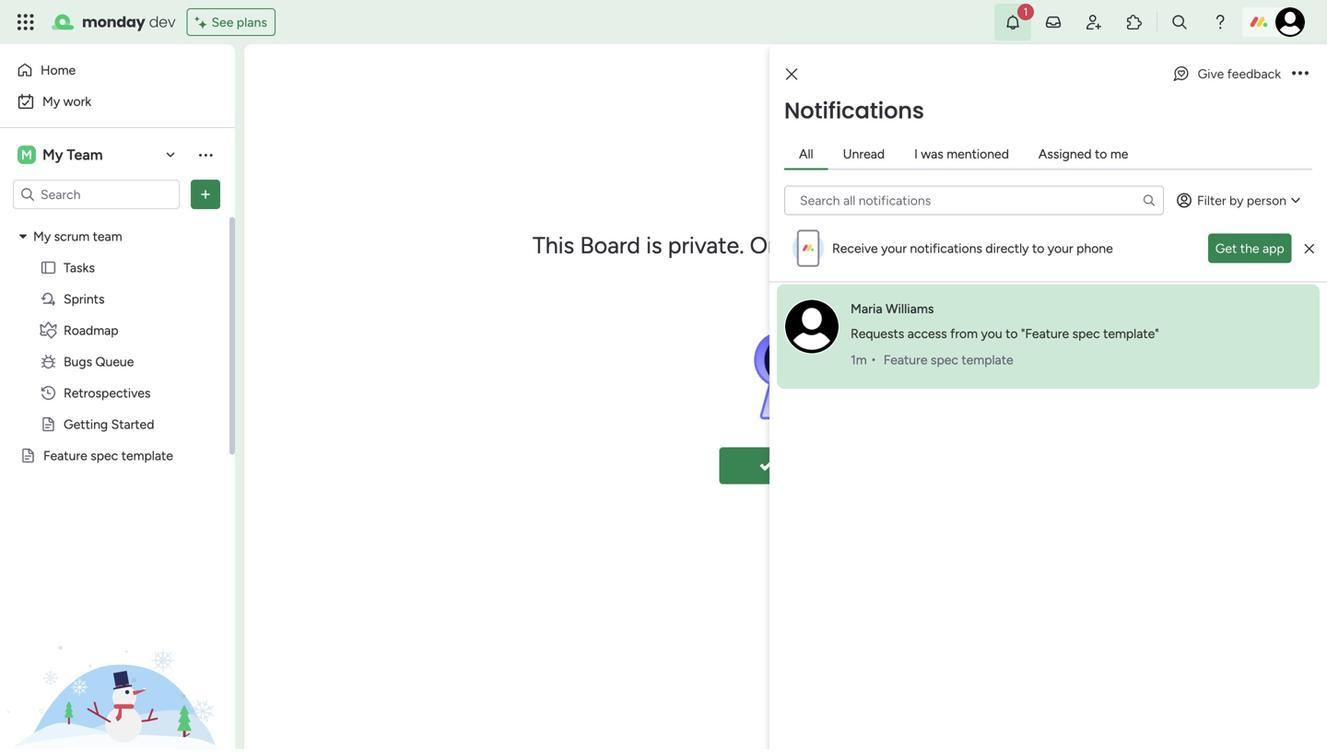 Task type: locate. For each thing, give the bounding box(es) containing it.
1 vertical spatial lottie animation element
[[0, 563, 235, 749]]

my work link
[[11, 87, 198, 116]]

assigned
[[1039, 146, 1092, 162]]

lottie animation image
[[533, 263, 956, 447], [0, 563, 235, 749]]

feature spec template down getting started
[[43, 448, 173, 464]]

the
[[1240, 241, 1259, 256]]

see
[[211, 14, 234, 30]]

queue
[[95, 354, 134, 370]]

spec right "feature at right
[[1072, 326, 1100, 341]]

access inside maria williams requests access from you to "feature spec template"
[[908, 326, 947, 341]]

unread
[[843, 146, 885, 162]]

get
[[1215, 241, 1237, 256]]

lottie animation element
[[533, 263, 956, 447], [0, 563, 235, 749]]

filter by person button
[[1168, 186, 1312, 215]]

none search field inside notifications dialog
[[784, 186, 1164, 215]]

1m
[[851, 352, 867, 367]]

my team
[[42, 146, 103, 164]]

help image
[[1211, 13, 1229, 31]]

2 horizontal spatial to
[[1095, 146, 1107, 162]]

mentioned
[[947, 146, 1009, 162]]

select product image
[[17, 13, 35, 31]]

notifications image
[[1004, 13, 1022, 31]]

1 horizontal spatial template
[[962, 352, 1013, 367]]

feature down requests
[[884, 352, 928, 367]]

spec
[[1072, 326, 1100, 341], [931, 352, 958, 367], [91, 448, 118, 464]]

team
[[67, 146, 103, 164]]

0 vertical spatial lottie animation image
[[533, 263, 956, 447]]

1 vertical spatial public board image
[[40, 416, 57, 433]]

0 vertical spatial access
[[948, 232, 1019, 259]]

receive
[[832, 241, 878, 256]]

None search field
[[784, 186, 1164, 215]]

roadmap
[[64, 323, 118, 338]]

2 horizontal spatial spec
[[1072, 326, 1100, 341]]

my inside option
[[42, 94, 60, 109]]

1 vertical spatial feature spec template
[[43, 448, 173, 464]]

by
[[1229, 193, 1244, 208]]

0 horizontal spatial template
[[121, 448, 173, 464]]

get the app
[[1215, 241, 1284, 256]]

your
[[881, 241, 907, 256], [1048, 241, 1073, 256]]

tasks
[[64, 260, 95, 276]]

notifications
[[784, 95, 924, 126]]

my right caret down icon
[[33, 229, 51, 244]]

spec inside maria williams requests access from you to "feature spec template"
[[1072, 326, 1100, 341]]

give feedback
[[1198, 66, 1281, 82]]

1 vertical spatial access
[[908, 326, 947, 341]]

started
[[111, 417, 154, 432]]

sprints
[[64, 291, 105, 307]]

feature spec template down "from"
[[884, 352, 1013, 367]]

1 horizontal spatial access
[[948, 232, 1019, 259]]

my
[[42, 94, 60, 109], [42, 146, 63, 164], [33, 229, 51, 244]]

1 horizontal spatial your
[[1048, 241, 1073, 256]]

template down you on the right of the page
[[962, 352, 1013, 367]]

directly
[[986, 241, 1029, 256]]

getting
[[64, 417, 108, 432]]

to right 'directly'
[[1032, 241, 1044, 256]]

2 vertical spatial spec
[[91, 448, 118, 464]]

search image
[[1142, 193, 1157, 208]]

maria williams image
[[1275, 7, 1305, 37]]

1 horizontal spatial spec
[[931, 352, 958, 367]]

it
[[1025, 232, 1039, 259]]

my inside the workspace selection element
[[42, 146, 63, 164]]

person
[[1247, 193, 1287, 208]]

2 vertical spatial to
[[1006, 326, 1018, 341]]

board
[[580, 232, 640, 259]]

bugs queue
[[64, 354, 134, 370]]

spec down "from"
[[931, 352, 958, 367]]

0 horizontal spatial feature spec template
[[43, 448, 173, 464]]

public board image for feature spec template
[[19, 447, 37, 464]]

my scrum team
[[33, 229, 122, 244]]

option
[[0, 220, 235, 223]]

0 horizontal spatial access
[[908, 326, 947, 341]]

feedback
[[1227, 66, 1281, 82]]

feature down getting
[[43, 448, 87, 464]]

0 vertical spatial public board image
[[40, 259, 57, 276]]

access
[[948, 232, 1019, 259], [908, 326, 947, 341]]

0 vertical spatial lottie animation element
[[533, 263, 956, 447]]

home option
[[11, 55, 198, 85]]

my right the workspace icon
[[42, 146, 63, 164]]

notifications dialog
[[770, 44, 1327, 749]]

see plans
[[211, 14, 267, 30]]

to
[[1095, 146, 1107, 162], [1032, 241, 1044, 256], [1006, 326, 1018, 341]]

0 horizontal spatial lottie animation image
[[0, 563, 235, 749]]

1 horizontal spatial feature
[[884, 352, 928, 367]]

0 vertical spatial spec
[[1072, 326, 1100, 341]]

1 horizontal spatial feature spec template
[[884, 352, 1013, 367]]

my for my work
[[42, 94, 60, 109]]

feature spec template
[[884, 352, 1013, 367], [43, 448, 173, 464]]

0 vertical spatial template
[[962, 352, 1013, 367]]

spec down getting started
[[91, 448, 118, 464]]

filter
[[1197, 193, 1226, 208]]

template
[[962, 352, 1013, 367], [121, 448, 173, 464]]

was
[[921, 146, 944, 162]]

0 horizontal spatial lottie animation element
[[0, 563, 235, 749]]

monday dev
[[82, 12, 176, 32]]

workspace image
[[18, 145, 36, 165]]

maria
[[851, 301, 883, 317]]

access down williams
[[908, 326, 947, 341]]

Search all notifications search field
[[784, 186, 1164, 215]]

home
[[41, 62, 76, 78]]

0 vertical spatial my
[[42, 94, 60, 109]]

2 vertical spatial public board image
[[19, 447, 37, 464]]

0 horizontal spatial your
[[881, 241, 907, 256]]

feature inside notifications dialog
[[884, 352, 928, 367]]

template down started
[[121, 448, 173, 464]]

access down search all notifications search field
[[948, 232, 1019, 259]]

give feedback button
[[1165, 59, 1288, 88]]

to right you on the right of the page
[[1006, 326, 1018, 341]]

all
[[799, 146, 813, 162]]

0 horizontal spatial to
[[1006, 326, 1018, 341]]

dev
[[149, 12, 176, 32]]

0 horizontal spatial spec
[[91, 448, 118, 464]]

you
[[981, 326, 1002, 341]]

feature
[[884, 352, 928, 367], [43, 448, 87, 464]]

"feature
[[1021, 326, 1069, 341]]

my left work
[[42, 94, 60, 109]]

0 vertical spatial feature spec template
[[884, 352, 1013, 367]]

public board image
[[40, 259, 57, 276], [40, 416, 57, 433], [19, 447, 37, 464]]

to left 'me'
[[1095, 146, 1107, 162]]

list box
[[0, 217, 235, 720]]

1 vertical spatial my
[[42, 146, 63, 164]]

assigned to me
[[1039, 146, 1128, 162]]

1 horizontal spatial lottie animation image
[[533, 263, 956, 447]]

your right "receive"
[[881, 241, 907, 256]]

only
[[750, 232, 798, 259]]

1 vertical spatial template
[[121, 448, 173, 464]]

filter by person
[[1197, 193, 1287, 208]]

1 horizontal spatial to
[[1032, 241, 1044, 256]]

template inside "list box"
[[121, 448, 173, 464]]

2 vertical spatial my
[[33, 229, 51, 244]]

your right it
[[1048, 241, 1073, 256]]

0 vertical spatial feature
[[884, 352, 928, 367]]

getting started
[[64, 417, 154, 432]]

2 your from the left
[[1048, 241, 1073, 256]]

1 vertical spatial to
[[1032, 241, 1044, 256]]

home link
[[11, 55, 198, 85]]

0 horizontal spatial feature
[[43, 448, 87, 464]]

work
[[63, 94, 91, 109]]



Task type: vqa. For each thing, say whether or not it's contained in the screenshot.
access to the top
yes



Task type: describe. For each thing, give the bounding box(es) containing it.
give
[[1198, 66, 1224, 82]]

Search in workspace field
[[39, 184, 154, 205]]

notifications
[[910, 241, 982, 256]]

m
[[21, 147, 32, 163]]

can
[[905, 232, 943, 259]]

is
[[646, 232, 662, 259]]

this
[[533, 232, 574, 259]]

private.
[[668, 232, 744, 259]]

phone
[[1077, 241, 1113, 256]]

caret down image
[[19, 230, 27, 243]]

apps image
[[1125, 13, 1144, 31]]

app
[[1263, 241, 1284, 256]]

search everything image
[[1170, 13, 1189, 31]]

receive your notifications directly to your phone
[[832, 241, 1113, 256]]

requests
[[851, 326, 904, 341]]

1 your from the left
[[881, 241, 907, 256]]

my for my scrum team
[[33, 229, 51, 244]]

me
[[1110, 146, 1128, 162]]

retrospectives
[[64, 385, 151, 401]]

feature spec template inside notifications dialog
[[884, 352, 1013, 367]]

plans
[[237, 14, 267, 30]]

this board is private. only members can access it
[[533, 232, 1039, 259]]

i
[[914, 146, 918, 162]]

1 image
[[1017, 1, 1034, 22]]

maria williams requests access from you to "feature spec template"
[[851, 301, 1159, 341]]

bugs
[[64, 354, 92, 370]]

public board image for tasks
[[40, 259, 57, 276]]

my work option
[[11, 87, 198, 116]]

1 vertical spatial spec
[[931, 352, 958, 367]]

i was mentioned
[[914, 146, 1009, 162]]

williams
[[886, 301, 934, 317]]

team
[[93, 229, 122, 244]]

invite members image
[[1085, 13, 1103, 31]]

1 vertical spatial lottie animation image
[[0, 563, 235, 749]]

template inside notifications dialog
[[962, 352, 1013, 367]]

options image
[[1292, 68, 1309, 80]]

inbox image
[[1044, 13, 1063, 31]]

get the app button
[[1208, 234, 1292, 263]]

list box containing my scrum team
[[0, 217, 235, 720]]

see plans button
[[187, 8, 275, 36]]

1 horizontal spatial lottie animation element
[[533, 263, 956, 447]]

0 vertical spatial to
[[1095, 146, 1107, 162]]

template"
[[1103, 326, 1159, 341]]

my for my team
[[42, 146, 63, 164]]

workspace selection element
[[18, 144, 106, 166]]

workspace options image
[[196, 145, 215, 164]]

from
[[950, 326, 978, 341]]

public board image for getting started
[[40, 416, 57, 433]]

check image
[[759, 458, 774, 473]]

members
[[803, 232, 900, 259]]

1 vertical spatial feature
[[43, 448, 87, 464]]

my work
[[42, 94, 91, 109]]

scrum
[[54, 229, 90, 244]]

dapulse x slim image
[[1305, 242, 1314, 256]]

options image
[[196, 185, 215, 204]]

to inside maria williams requests access from you to "feature spec template"
[[1006, 326, 1018, 341]]

maria williams image
[[784, 299, 840, 354]]

monday
[[82, 12, 145, 32]]



